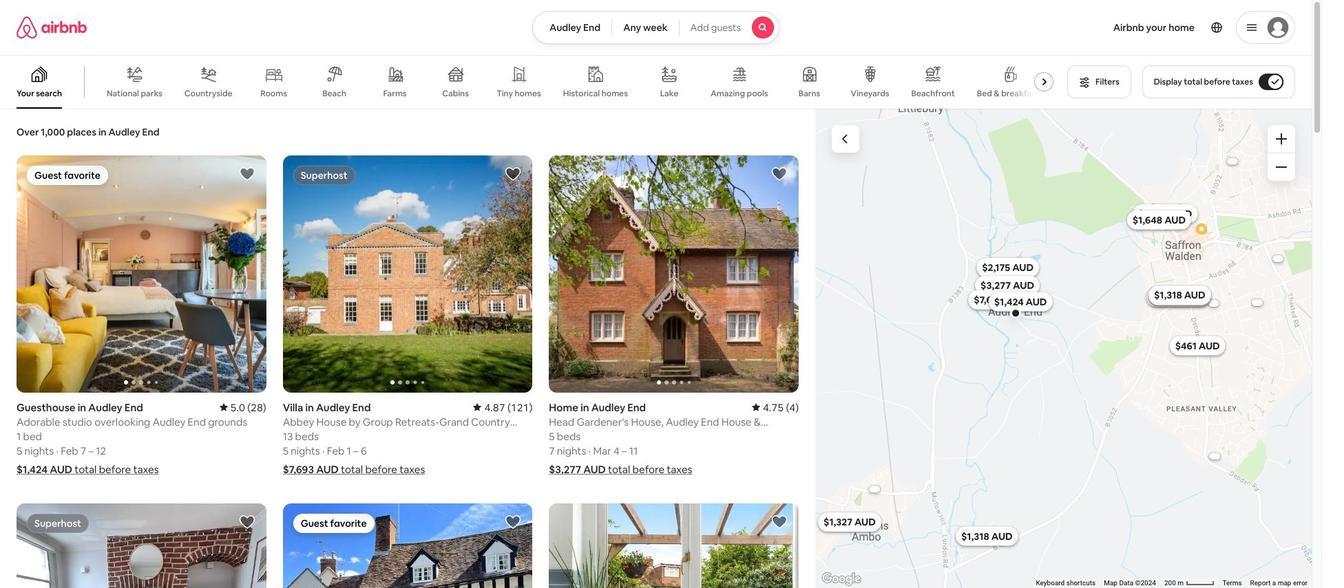Task type: vqa. For each thing, say whether or not it's contained in the screenshot.
leftmost 4.99
no



Task type: locate. For each thing, give the bounding box(es) containing it.
0 horizontal spatial add to wishlist: home in essex image
[[239, 514, 255, 531]]

add to wishlist: home in essex image
[[239, 514, 255, 531], [771, 514, 788, 531]]

the location you searched image
[[1010, 308, 1021, 319]]

add to wishlist: guesthouse in audley end image
[[239, 166, 255, 183]]

google map
showing 22 stays. region
[[816, 109, 1312, 589]]

None search field
[[532, 11, 780, 44]]

group
[[0, 55, 1059, 109], [17, 156, 266, 393], [283, 156, 533, 393], [549, 156, 799, 393], [17, 504, 266, 589], [283, 504, 533, 589], [549, 504, 799, 589]]

zoom out image
[[1276, 162, 1287, 173]]

google image
[[819, 571, 864, 589]]

1 horizontal spatial add to wishlist: home in essex image
[[771, 514, 788, 531]]

profile element
[[796, 0, 1296, 55]]

add to wishlist: cottage in essex image
[[505, 514, 522, 531]]



Task type: describe. For each thing, give the bounding box(es) containing it.
2 add to wishlist: home in essex image from the left
[[771, 514, 788, 531]]

5.0 out of 5 average rating,  28 reviews image
[[219, 401, 266, 414]]

1 add to wishlist: home in essex image from the left
[[239, 514, 255, 531]]

4.75 out of 5 average rating,  4 reviews image
[[752, 401, 799, 414]]

add to wishlist: home in audley end image
[[771, 166, 788, 183]]

zoom in image
[[1276, 134, 1287, 145]]

add to wishlist: villa in audley end image
[[505, 166, 522, 183]]

4.87 out of 5 average rating,  121 reviews image
[[473, 401, 533, 414]]



